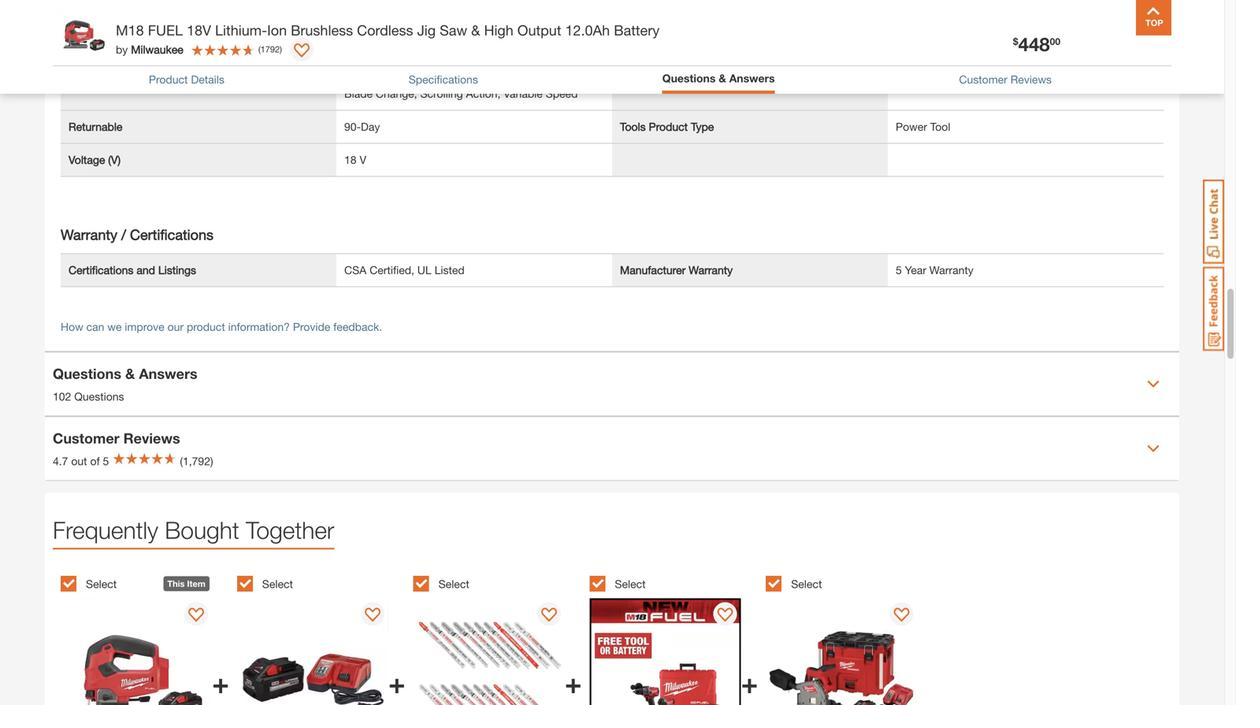 Task type: locate. For each thing, give the bounding box(es) containing it.
change, up variable
[[504, 71, 545, 84]]

questions up 102
[[53, 365, 121, 382]]

power for power tool features
[[69, 71, 100, 84]]

+ inside the 3 / 5 group
[[565, 666, 582, 700]]

1 horizontal spatial power
[[620, 38, 652, 51]]

0 horizontal spatial blade
[[344, 87, 373, 100]]

1 vertical spatial 5
[[103, 455, 109, 468]]

5
[[896, 264, 902, 277], [103, 455, 109, 468]]

product for product weight (lb.)
[[620, 71, 659, 84]]

product down power source
[[620, 71, 659, 84]]

select for 1 / 5 group
[[86, 578, 117, 591]]

1 horizontal spatial reviews
[[1011, 73, 1052, 86]]

0 vertical spatial customer
[[959, 73, 1008, 86]]

1 vertical spatial questions
[[53, 365, 121, 382]]

how
[[61, 320, 83, 333]]

display image for m18 fuel 18v lithium-ion brushless cordless hammer drill and impact driver combo kit (2-tool) with 2 batteries image
[[718, 608, 733, 624]]

m18
[[116, 22, 144, 39]]

1 display image from the left
[[718, 608, 733, 624]]

0 horizontal spatial answers
[[139, 365, 198, 382]]

specifications button
[[409, 71, 478, 88], [409, 71, 478, 88]]

0 horizontal spatial display image
[[718, 608, 733, 624]]

1
[[344, 38, 350, 51]]

select inside '4 / 5' group
[[615, 578, 646, 591]]

1 + from the left
[[212, 666, 229, 700]]

select up the t-shank jig saw blade set (20-piece) image
[[439, 578, 469, 591]]

answers inside the questions & answers 102 questions
[[139, 365, 198, 382]]

customer reviews up 4.7 out of 5
[[53, 430, 180, 447]]

product image image
[[57, 8, 108, 59]]

1 horizontal spatial tool
[[566, 71, 586, 84]]

2 select from the left
[[262, 578, 293, 591]]

select down frequently
[[86, 578, 117, 591]]

v
[[360, 153, 366, 166]]

1 horizontal spatial blade
[[472, 71, 501, 84]]

details
[[191, 73, 224, 86]]

0 vertical spatial change,
[[504, 71, 545, 84]]

12.0ah
[[565, 22, 610, 39]]

1 vertical spatial power
[[69, 71, 100, 84]]

select
[[86, 578, 117, 591], [262, 578, 293, 591], [439, 578, 469, 591], [615, 578, 646, 591], [791, 578, 822, 591]]

0 vertical spatial caret image
[[1147, 378, 1160, 391]]

no
[[548, 71, 563, 84]]

1 horizontal spatial warranty
[[689, 264, 733, 277]]

shoe,
[[400, 71, 428, 84]]

product weight (lb.)
[[620, 71, 717, 84]]

1 vertical spatial answers
[[139, 365, 198, 382]]

customer
[[959, 73, 1008, 86], [53, 430, 120, 447]]

+ for 2 / 5 group
[[388, 666, 406, 700]]

warranty right manufacturer
[[689, 264, 733, 277]]

reviews
[[1011, 73, 1052, 86], [123, 430, 180, 447]]

warranty right year
[[930, 264, 974, 277]]

product down milwaukee at the left of page
[[149, 73, 188, 86]]

power tool features
[[69, 71, 169, 84]]

reviews down 448
[[1011, 73, 1052, 86]]

questions right 102
[[74, 390, 124, 403]]

0 horizontal spatial tool
[[103, 71, 123, 84]]

& for questions & answers
[[719, 72, 726, 85]]

2 / 5 group
[[237, 567, 406, 705]]

reviews up the (1,792)
[[123, 430, 180, 447]]

00
[[1050, 36, 1061, 47]]

0 horizontal spatial &
[[125, 365, 135, 382]]

18
[[344, 153, 357, 166]]

3 select from the left
[[439, 578, 469, 591]]

questions
[[662, 72, 716, 85], [53, 365, 121, 382], [74, 390, 124, 403]]

how can we improve our product information? provide feedback.
[[61, 320, 382, 333]]

select for 2 / 5 group
[[262, 578, 293, 591]]

(
[[258, 44, 261, 55]]

we
[[107, 320, 122, 333]]

jig
[[417, 22, 436, 39]]

t-shank jig saw blade set (20-piece) image
[[413, 599, 565, 705]]

0 vertical spatial questions
[[662, 72, 716, 85]]

+ inside '4 / 5' group
[[741, 666, 758, 700]]

+ inside 2 / 5 group
[[388, 666, 406, 700]]

90-day
[[344, 120, 380, 133]]

+
[[212, 666, 229, 700], [388, 666, 406, 700], [565, 666, 582, 700], [741, 666, 758, 700]]

select inside 1 / 5 group
[[86, 578, 117, 591]]

of
[[111, 38, 121, 51], [90, 455, 100, 468]]

1 vertical spatial of
[[90, 455, 100, 468]]

1 vertical spatial caret image
[[1147, 443, 1160, 455]]

& right the '(lb.)'
[[719, 72, 726, 85]]

of left total
[[111, 38, 121, 51]]

1 caret image from the top
[[1147, 378, 1160, 391]]

customer reviews
[[959, 73, 1052, 86], [53, 430, 180, 447]]

0 horizontal spatial power
[[69, 71, 100, 84]]

& inside the questions & answers 102 questions
[[125, 365, 135, 382]]

2 vertical spatial &
[[125, 365, 135, 382]]

weight
[[662, 71, 696, 84]]

0 vertical spatial power
[[620, 38, 652, 51]]

0 horizontal spatial customer
[[53, 430, 120, 447]]

display image inside the 3 / 5 group
[[541, 608, 557, 624]]

certifications
[[130, 226, 214, 243], [69, 264, 134, 277]]

specifications
[[409, 73, 478, 86]]

18 v
[[344, 153, 366, 166]]

m18 fuel 18v lithium-ion brushless cordless 6-1/2 in. plunge track saw packout kit with one 6.0 ah battery image
[[766, 599, 918, 705]]

warranty
[[61, 226, 117, 243], [689, 264, 733, 277], [930, 264, 974, 277]]

0 vertical spatial &
[[471, 22, 480, 39]]

2 horizontal spatial &
[[719, 72, 726, 85]]

number
[[69, 38, 108, 51]]

2 vertical spatial questions
[[74, 390, 124, 403]]

2 horizontal spatial tool
[[930, 120, 951, 133]]

1 vertical spatial change,
[[376, 87, 417, 100]]

select up m18 fuel 18v lithium-ion brushless cordless hammer drill and impact driver combo kit (2-tool) with 2 batteries image
[[615, 578, 646, 591]]

display image
[[718, 608, 733, 624], [894, 608, 910, 624]]

milwaukee
[[131, 43, 183, 56]]

listed
[[435, 264, 465, 277]]

m18 fuel 18v lithium-ion brushless cordless jig saw & high output 12.0ah battery
[[116, 22, 660, 39]]

blade down adjustable
[[344, 87, 373, 100]]

3 / 5 group
[[413, 567, 582, 705]]

answers
[[729, 72, 775, 85], [139, 365, 198, 382]]

display image inside 2 / 5 group
[[365, 608, 381, 624]]

display image
[[294, 43, 310, 59], [188, 608, 204, 624], [365, 608, 381, 624], [541, 608, 557, 624]]

1 horizontal spatial answers
[[729, 72, 775, 85]]

by
[[116, 43, 128, 56]]

high
[[484, 22, 514, 39]]

certifications down /
[[69, 264, 134, 277]]

5 left year
[[896, 264, 902, 277]]

ul
[[417, 264, 432, 277]]

3 + from the left
[[565, 666, 582, 700]]

1 select from the left
[[86, 578, 117, 591]]

1 vertical spatial &
[[719, 72, 726, 85]]

information?
[[228, 320, 290, 333]]

select down together
[[262, 578, 293, 591]]

warranty left /
[[61, 226, 117, 243]]

+ for '4 / 5' group
[[741, 666, 758, 700]]

102
[[53, 390, 71, 403]]

improve
[[125, 320, 164, 333]]

blade up action,
[[472, 71, 501, 84]]

0 horizontal spatial change,
[[376, 87, 417, 100]]

certified,
[[370, 264, 414, 277]]

our
[[168, 320, 184, 333]]

batteries
[[150, 38, 194, 51]]

battery
[[614, 22, 660, 39]]

variable
[[504, 87, 543, 100]]

90-
[[344, 120, 361, 133]]

4 select from the left
[[615, 578, 646, 591]]

0 vertical spatial of
[[111, 38, 121, 51]]

bought
[[165, 516, 239, 544]]

blade
[[472, 71, 501, 84], [344, 87, 373, 100]]

day
[[361, 120, 380, 133]]

0 horizontal spatial customer reviews
[[53, 430, 180, 447]]

csa certified, ul listed
[[344, 264, 465, 277]]

answers right the '(lb.)'
[[729, 72, 775, 85]]

questions & answers button
[[662, 70, 775, 90], [662, 70, 775, 87]]

1 vertical spatial customer reviews
[[53, 430, 180, 447]]

caret image
[[1147, 378, 1160, 391], [1147, 443, 1160, 455]]

0 vertical spatial certifications
[[130, 226, 214, 243]]

select inside 2 / 5 group
[[262, 578, 293, 591]]

1 horizontal spatial change,
[[504, 71, 545, 84]]

2 caret image from the top
[[1147, 443, 1160, 455]]

fuel
[[148, 22, 183, 39]]

live chat image
[[1203, 180, 1225, 264]]

by milwaukee
[[116, 43, 183, 56]]

0 vertical spatial customer reviews
[[959, 73, 1052, 86]]

feedback link image
[[1203, 266, 1225, 351]]

customer reviews down $
[[959, 73, 1052, 86]]

select up m18 fuel 18v lithium-ion brushless cordless 6-1/2 in. plunge track saw packout kit with one 6.0 ah battery image
[[791, 578, 822, 591]]

features
[[126, 71, 169, 84]]

product for product details
[[149, 73, 188, 86]]

select inside the 3 / 5 group
[[439, 578, 469, 591]]

& right saw
[[471, 22, 480, 39]]

of right out
[[90, 455, 100, 468]]

5 right out
[[103, 455, 109, 468]]

certifications and listings
[[69, 264, 196, 277]]

2 display image from the left
[[894, 608, 910, 624]]

0 vertical spatial answers
[[729, 72, 775, 85]]

1 vertical spatial customer
[[53, 430, 120, 447]]

power for power source
[[620, 38, 652, 51]]

2 + from the left
[[388, 666, 406, 700]]

0 vertical spatial reviews
[[1011, 73, 1052, 86]]

& down improve
[[125, 365, 135, 382]]

frequently bought together
[[53, 516, 334, 544]]

brushless
[[291, 22, 353, 39]]

answers down our
[[139, 365, 198, 382]]

questions for questions & answers
[[662, 72, 716, 85]]

0 vertical spatial 5
[[896, 264, 902, 277]]

4 + from the left
[[741, 666, 758, 700]]

questions down source
[[662, 72, 716, 85]]

change,
[[504, 71, 545, 84], [376, 87, 417, 100]]

tool for power tool features
[[103, 71, 123, 84]]

customer reviews button
[[959, 71, 1052, 88], [959, 71, 1052, 88]]

product
[[620, 71, 659, 84], [149, 73, 188, 86], [649, 120, 688, 133]]

1 vertical spatial reviews
[[123, 430, 180, 447]]

5 select from the left
[[791, 578, 822, 591]]

product
[[187, 320, 225, 333]]

2 vertical spatial power
[[896, 120, 927, 133]]

1 horizontal spatial display image
[[894, 608, 910, 624]]

5 / 5 group
[[766, 567, 935, 705]]

certifications up the listings
[[130, 226, 214, 243]]

2 horizontal spatial power
[[896, 120, 927, 133]]

ion
[[267, 22, 287, 39]]

0 vertical spatial blade
[[472, 71, 501, 84]]

change, down shoe,
[[376, 87, 417, 100]]

select inside the 5 / 5 'group'
[[791, 578, 822, 591]]

tool
[[103, 71, 123, 84], [566, 71, 586, 84], [930, 120, 951, 133]]

power
[[620, 38, 652, 51], [69, 71, 100, 84], [896, 120, 927, 133]]



Task type: describe. For each thing, give the bounding box(es) containing it.
answers for questions & answers
[[729, 72, 775, 85]]

year
[[905, 264, 927, 277]]

saw
[[440, 22, 467, 39]]

can
[[86, 320, 104, 333]]

0 horizontal spatial of
[[90, 455, 100, 468]]

caret image for questions & answers
[[1147, 378, 1160, 391]]

provide
[[293, 320, 330, 333]]

item
[[187, 579, 206, 589]]

top button
[[1136, 0, 1172, 35]]

csa
[[344, 264, 367, 277]]

tool for power tool
[[930, 120, 951, 133]]

select for the 5 / 5 'group'
[[791, 578, 822, 591]]

1 vertical spatial certifications
[[69, 264, 134, 277]]

adjustable
[[344, 71, 396, 84]]

voltage (v)
[[69, 153, 121, 166]]

m18 fuel 18v lithium-ion brushless cordless hammer drill and impact driver combo kit (2-tool) with 2 batteries image
[[590, 599, 741, 705]]

m18 18-volt lithium-ion high output starter kit with xc 8.0ah battery and rapid charger image
[[237, 599, 388, 705]]

included
[[197, 38, 240, 51]]

answers for questions & answers 102 questions
[[139, 365, 198, 382]]

power source
[[620, 38, 690, 51]]

(1,792)
[[180, 455, 213, 468]]

tools
[[620, 120, 646, 133]]

scrolling
[[420, 87, 463, 100]]

source
[[655, 38, 690, 51]]

product left type
[[649, 120, 688, 133]]

product details
[[149, 73, 224, 86]]

$ 448 00
[[1013, 33, 1061, 55]]

select for the 3 / 5 group
[[439, 578, 469, 591]]

+ for the 3 / 5 group
[[565, 666, 582, 700]]

5 year warranty
[[896, 264, 974, 277]]

questions & answers 102 questions
[[53, 365, 198, 403]]

1 horizontal spatial 5
[[896, 264, 902, 277]]

power for power tool
[[896, 120, 927, 133]]

warranty / certifications
[[61, 226, 214, 243]]

display image inside 1 / 5 group
[[188, 608, 204, 624]]

total
[[124, 38, 147, 51]]

4 / 5 group
[[590, 567, 758, 705]]

this
[[167, 579, 185, 589]]

0 horizontal spatial warranty
[[61, 226, 117, 243]]

4.7
[[53, 455, 68, 468]]

adjustable shoe, keyless blade change, no tool blade change, scrolling action, variable speed
[[344, 71, 586, 100]]

display image for m18 fuel 18v lithium-ion brushless cordless 6-1/2 in. plunge track saw packout kit with one 6.0 ah battery image
[[894, 608, 910, 624]]

448
[[1019, 33, 1050, 55]]

/
[[121, 226, 126, 243]]

( 1792 )
[[258, 44, 282, 55]]

0 horizontal spatial 5
[[103, 455, 109, 468]]

number of total batteries included
[[69, 38, 240, 51]]

manufacturer
[[620, 264, 686, 277]]

together
[[246, 516, 334, 544]]

1792
[[261, 44, 280, 55]]

voltage
[[69, 153, 105, 166]]

select for '4 / 5' group
[[615, 578, 646, 591]]

tool inside adjustable shoe, keyless blade change, no tool blade change, scrolling action, variable speed
[[566, 71, 586, 84]]

1 horizontal spatial of
[[111, 38, 121, 51]]

questions & answers
[[662, 72, 775, 85]]

manufacturer warranty
[[620, 264, 733, 277]]

how can we improve our product information? provide feedback. link
[[61, 320, 382, 333]]

this item
[[167, 579, 206, 589]]

and
[[137, 264, 155, 277]]

output
[[518, 22, 561, 39]]

1 vertical spatial blade
[[344, 87, 373, 100]]

$
[[1013, 36, 1019, 47]]

lithium-
[[215, 22, 267, 39]]

frequently
[[53, 516, 158, 544]]

out
[[71, 455, 87, 468]]

2 horizontal spatial warranty
[[930, 264, 974, 277]]

keyless
[[431, 71, 469, 84]]

feedback.
[[333, 320, 382, 333]]

tools product type
[[620, 120, 714, 133]]

listings
[[158, 264, 196, 277]]

)
[[280, 44, 282, 55]]

(v)
[[108, 153, 121, 166]]

speed
[[546, 87, 578, 100]]

0 horizontal spatial reviews
[[123, 430, 180, 447]]

(lb.)
[[699, 71, 717, 84]]

18v
[[187, 22, 211, 39]]

4.7 out of 5
[[53, 455, 109, 468]]

1 horizontal spatial &
[[471, 22, 480, 39]]

caret image for customer reviews
[[1147, 443, 1160, 455]]

returnable
[[69, 120, 122, 133]]

type
[[691, 120, 714, 133]]

1 / 5 group
[[61, 567, 229, 705]]

1 horizontal spatial customer
[[959, 73, 1008, 86]]

1 horizontal spatial customer reviews
[[959, 73, 1052, 86]]

cordless
[[357, 22, 413, 39]]

& for questions & answers 102 questions
[[125, 365, 135, 382]]

questions for questions & answers 102 questions
[[53, 365, 121, 382]]

action,
[[466, 87, 501, 100]]

+ inside 1 / 5 group
[[212, 666, 229, 700]]

power tool
[[896, 120, 951, 133]]



Task type: vqa. For each thing, say whether or not it's contained in the screenshot.
Tool corresponding to Power Tool Features
yes



